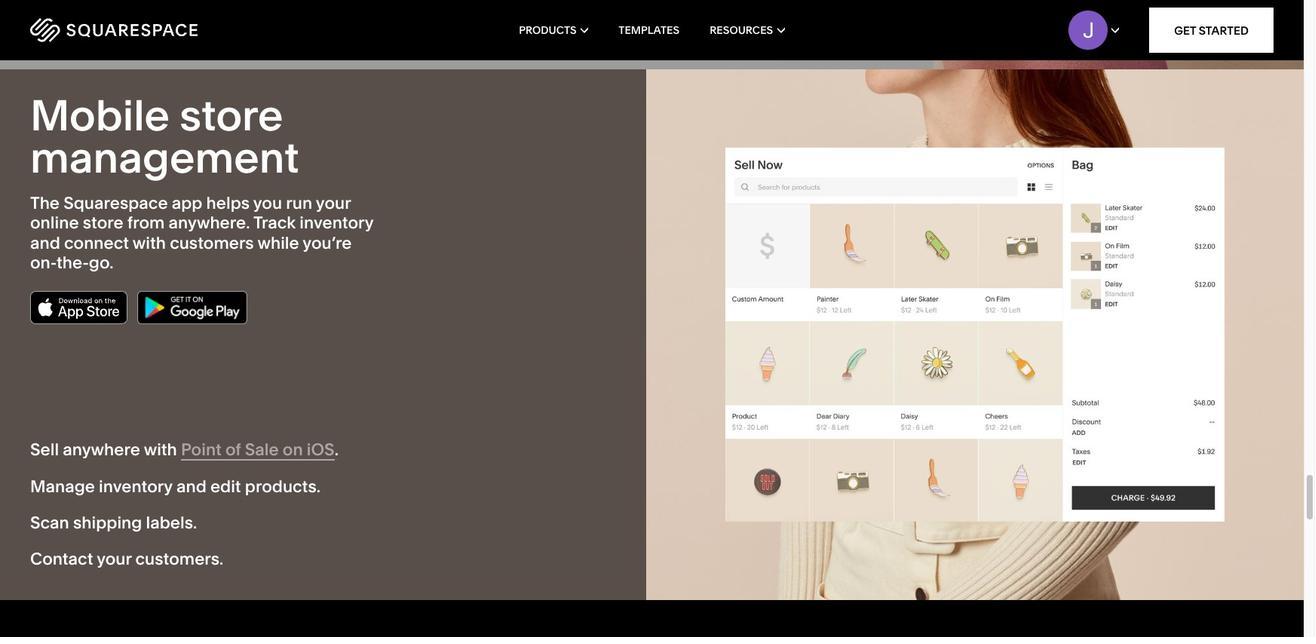 Task type: describe. For each thing, give the bounding box(es) containing it.
go.
[[89, 253, 114, 273]]

handle
[[231, 6, 275, 23]]

manage inventory and edit products.
[[30, 476, 320, 497]]

products.
[[245, 476, 320, 497]]

selling
[[88, 6, 131, 23]]

contact your customers.
[[30, 549, 223, 570]]

mobile store management
[[30, 90, 299, 183]]

.
[[335, 440, 339, 460]]

1 vertical spatial with
[[144, 440, 177, 460]]

the squarespace app helps you run your online store from anywhere. track inventory and connect with customers while you're on-the-go.
[[30, 193, 373, 273]]

on-
[[30, 253, 57, 273]]

resources
[[710, 23, 773, 37]]

edit
[[210, 476, 241, 497]]

while
[[257, 233, 299, 253]]

manage
[[30, 476, 95, 497]]

download on apple store badge image
[[30, 291, 128, 324]]

and inside 05. start selling and let printful handle everything from production to shipping.
[[134, 6, 159, 23]]

to
[[129, 22, 142, 39]]

store inside the squarespace app helps you run your online store from anywhere. track inventory and connect with customers while you're on-the-go.
[[83, 213, 123, 233]]

squarespace logo link
[[30, 18, 279, 42]]

2 vertical spatial and
[[176, 476, 206, 497]]

printful
[[181, 6, 227, 23]]

scan
[[30, 513, 69, 533]]

mobile
[[30, 90, 170, 141]]

on
[[283, 440, 303, 460]]

scan shipping labels.
[[30, 513, 197, 533]]

get started
[[1174, 23, 1249, 37]]

you're
[[303, 233, 352, 253]]

the
[[30, 193, 60, 213]]

example mobile inventory list of pins image
[[725, 148, 1225, 522]]

point
[[181, 440, 222, 460]]

of
[[225, 440, 241, 460]]

1 vertical spatial inventory
[[99, 476, 173, 497]]

track
[[253, 213, 296, 233]]

app
[[172, 193, 202, 213]]

management
[[30, 132, 299, 183]]

start
[[54, 6, 85, 23]]

started
[[1199, 23, 1249, 37]]

customers.
[[135, 549, 223, 570]]

with inside the squarespace app helps you run your online store from anywhere. track inventory and connect with customers while you're on-the-go.
[[133, 233, 166, 253]]

squarespace logo image
[[30, 18, 198, 42]]

shipping
[[73, 513, 142, 533]]

inventory inside the squarespace app helps you run your online store from anywhere. track inventory and connect with customers while you're on-the-go.
[[300, 213, 373, 233]]

anywhere.
[[169, 213, 250, 233]]



Task type: locate. For each thing, give the bounding box(es) containing it.
helps
[[206, 193, 250, 213]]

inventory up 'scan shipping labels.'
[[99, 476, 173, 497]]

and down the
[[30, 233, 60, 253]]

with
[[133, 233, 166, 253], [144, 440, 177, 460]]

templates
[[619, 23, 680, 37]]

ios
[[307, 440, 335, 460]]

sale
[[245, 440, 279, 460]]

0 vertical spatial with
[[133, 233, 166, 253]]

0 horizontal spatial store
[[83, 213, 123, 233]]

sell anywhere with point of sale on ios .
[[30, 440, 339, 460]]

get on google play badge image
[[138, 291, 247, 324]]

from
[[350, 6, 381, 23], [127, 213, 165, 233]]

your down 'scan shipping labels.'
[[97, 549, 132, 570]]

run
[[286, 193, 312, 213]]

1 horizontal spatial your
[[316, 193, 351, 213]]

anywhere
[[63, 440, 140, 460]]

products
[[519, 23, 577, 37]]

resources button
[[710, 0, 785, 60]]

your inside the squarespace app helps you run your online store from anywhere. track inventory and connect with customers while you're on-the-go.
[[316, 193, 351, 213]]

0 vertical spatial inventory
[[300, 213, 373, 233]]

with up "manage inventory and edit products." on the left of page
[[144, 440, 177, 460]]

05. start selling and let printful handle everything from production to shipping.
[[30, 6, 381, 39]]

everything
[[278, 6, 347, 23]]

let
[[162, 6, 178, 23]]

contact
[[30, 549, 93, 570]]

and left let
[[134, 6, 159, 23]]

1 vertical spatial store
[[83, 213, 123, 233]]

inventory
[[300, 213, 373, 233], [99, 476, 173, 497]]

1 horizontal spatial store
[[180, 90, 283, 141]]

and
[[134, 6, 159, 23], [30, 233, 60, 253], [176, 476, 206, 497]]

you
[[253, 193, 282, 213]]

production
[[54, 22, 126, 39]]

1 vertical spatial your
[[97, 549, 132, 570]]

get started link
[[1149, 8, 1274, 53]]

inventory right while
[[300, 213, 373, 233]]

online
[[30, 213, 79, 233]]

and inside the squarespace app helps you run your online store from anywhere. track inventory and connect with customers while you're on-the-go.
[[30, 233, 60, 253]]

with right go. on the left top of the page
[[133, 233, 166, 253]]

shipping.
[[145, 22, 205, 39]]

0 horizontal spatial inventory
[[99, 476, 173, 497]]

1 vertical spatial from
[[127, 213, 165, 233]]

from inside 05. start selling and let printful handle everything from production to shipping.
[[350, 6, 381, 23]]

0 vertical spatial and
[[134, 6, 159, 23]]

05.
[[30, 6, 49, 23]]

customers
[[170, 233, 254, 253]]

example customer wearing a pin image
[[646, 69, 1304, 600]]

1 vertical spatial and
[[30, 233, 60, 253]]

get
[[1174, 23, 1196, 37]]

1 horizontal spatial and
[[134, 6, 159, 23]]

and left "edit" on the bottom of page
[[176, 476, 206, 497]]

0 vertical spatial from
[[350, 6, 381, 23]]

squarespace
[[63, 193, 168, 213]]

store inside 'mobile store management'
[[180, 90, 283, 141]]

labels.
[[146, 513, 197, 533]]

connect
[[64, 233, 129, 253]]

1 horizontal spatial inventory
[[300, 213, 373, 233]]

sell
[[30, 440, 59, 460]]

from inside the squarespace app helps you run your online store from anywhere. track inventory and connect with customers while you're on-the-go.
[[127, 213, 165, 233]]

0 vertical spatial your
[[316, 193, 351, 213]]

templates link
[[619, 0, 680, 60]]

2 horizontal spatial and
[[176, 476, 206, 497]]

your
[[316, 193, 351, 213], [97, 549, 132, 570]]

0 horizontal spatial from
[[127, 213, 165, 233]]

from left app on the left of page
[[127, 213, 165, 233]]

point of sale on ios link
[[181, 440, 335, 461]]

0 horizontal spatial your
[[97, 549, 132, 570]]

0 horizontal spatial and
[[30, 233, 60, 253]]

the-
[[57, 253, 89, 273]]

your right run
[[316, 193, 351, 213]]

products button
[[519, 0, 588, 60]]

0 vertical spatial store
[[180, 90, 283, 141]]

1 horizontal spatial from
[[350, 6, 381, 23]]

from right "everything"
[[350, 6, 381, 23]]

store
[[180, 90, 283, 141], [83, 213, 123, 233]]



Task type: vqa. For each thing, say whether or not it's contained in the screenshot.
Contact
yes



